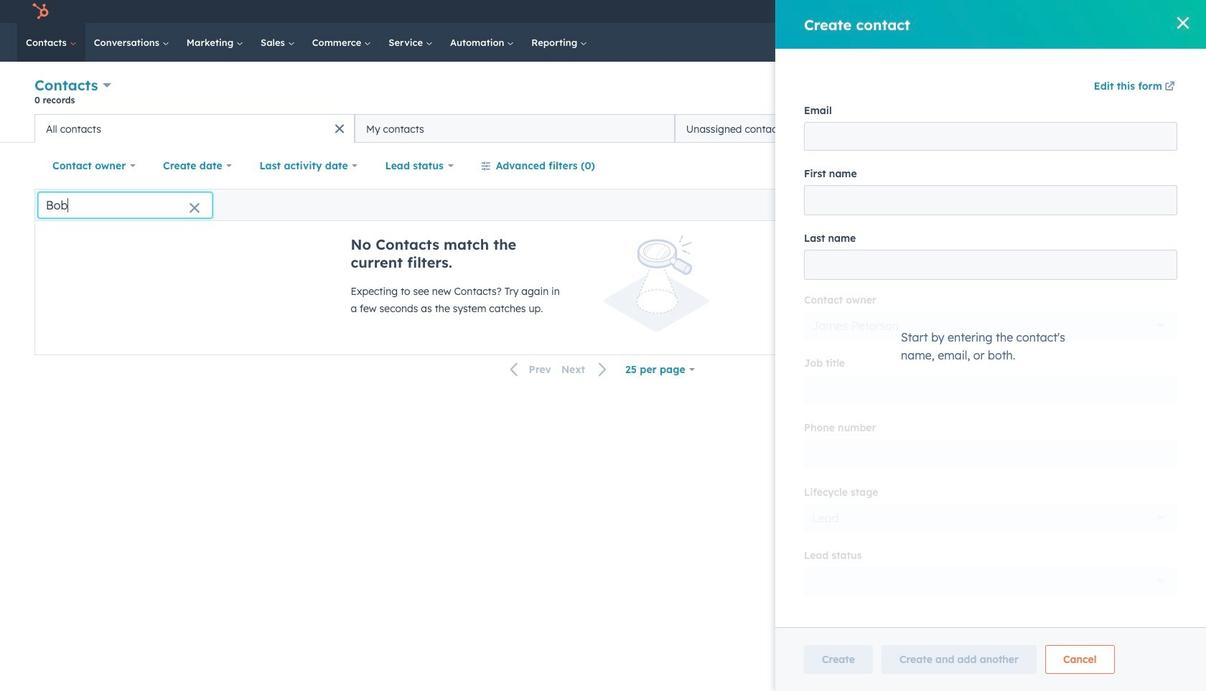 Task type: vqa. For each thing, say whether or not it's contained in the screenshot.
Search HubSpot search box
yes



Task type: locate. For each thing, give the bounding box(es) containing it.
marketplaces image
[[932, 6, 945, 19]]

pagination navigation
[[502, 360, 616, 380]]

james peterson image
[[1040, 5, 1053, 18]]

tooltip
[[80, 162, 171, 184]]

clear input image
[[189, 203, 200, 214]]

menu
[[827, 0, 1189, 23]]

banner
[[34, 74, 1172, 114]]



Task type: describe. For each thing, give the bounding box(es) containing it.
Search name, phone, email addresses, or company search field
[[38, 192, 213, 218]]

Search HubSpot search field
[[1005, 30, 1156, 55]]



